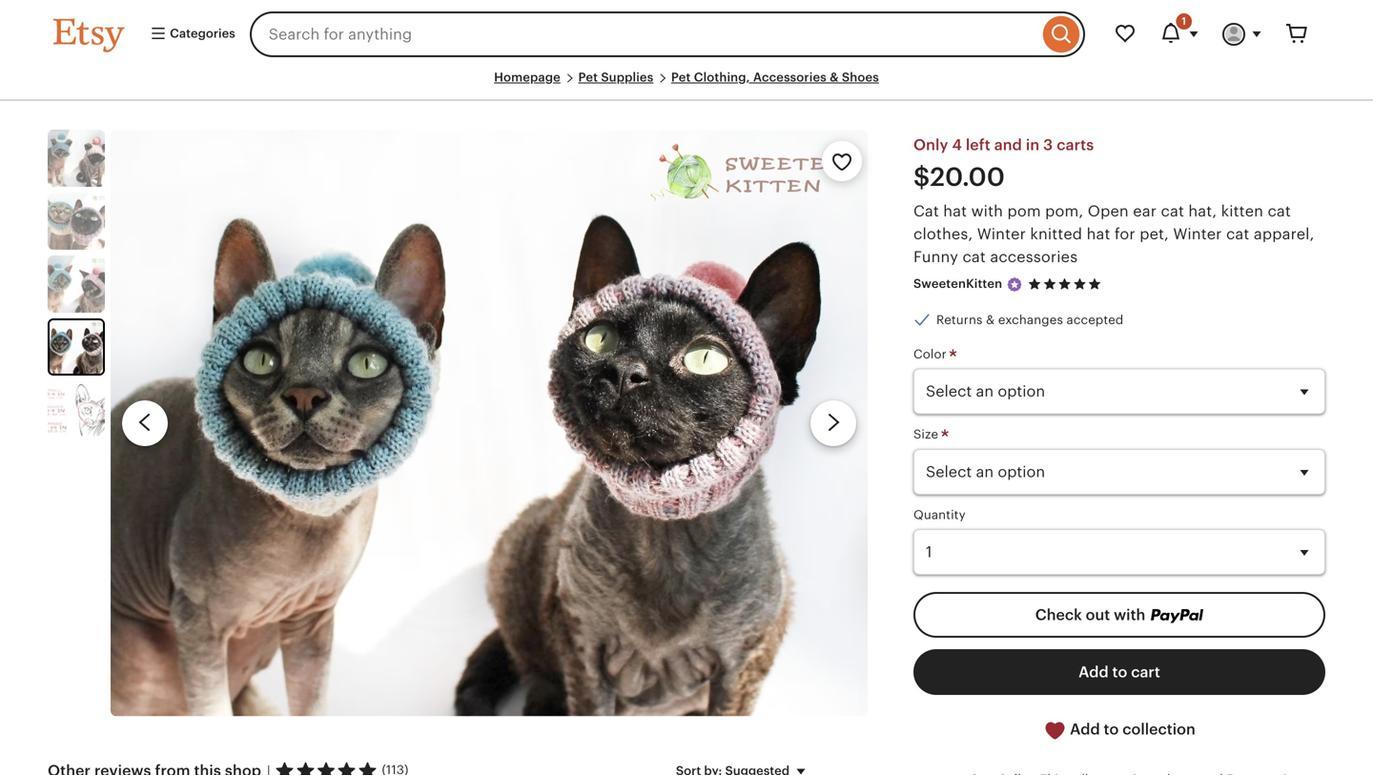 Task type: describe. For each thing, give the bounding box(es) containing it.
categories banner
[[19, 0, 1355, 69]]

Search for anything text field
[[250, 11, 1039, 57]]

pet supplies
[[579, 70, 654, 84]]

exchanges
[[999, 313, 1064, 327]]

open
[[1088, 203, 1129, 220]]

1
[[1182, 15, 1187, 27]]

for
[[1115, 225, 1136, 243]]

4
[[953, 137, 962, 154]]

to for cart
[[1113, 664, 1128, 681]]

menu bar containing homepage
[[53, 69, 1320, 101]]

cat right ear
[[1161, 203, 1185, 220]]

cart
[[1132, 664, 1161, 681]]

сat hat with pom pom open ear cat hat kitten cat clothes image 5 image
[[48, 382, 105, 439]]

add to cart
[[1079, 664, 1161, 681]]

2 winter from the left
[[1174, 225, 1223, 243]]

3
[[1044, 137, 1053, 154]]

add for add to collection
[[1071, 721, 1101, 738]]

returns
[[937, 313, 983, 327]]

clothing,
[[694, 70, 750, 84]]

1 button
[[1149, 11, 1212, 57]]

pet supplies link
[[579, 70, 654, 84]]

left
[[966, 137, 991, 154]]

accessories
[[991, 248, 1078, 265]]

homepage
[[494, 70, 561, 84]]

size
[[914, 428, 942, 442]]

carts
[[1057, 137, 1095, 154]]

add to collection button
[[914, 707, 1326, 754]]

only
[[914, 137, 949, 154]]

0 horizontal spatial сat hat with pom pom open ear cat hat kitten cat clothes image 4 image
[[50, 321, 103, 374]]

1 vertical spatial &
[[987, 313, 995, 327]]

сat hat with pom pom open ear cat hat kitten cat clothes image 3 image
[[48, 256, 105, 313]]

homepage link
[[494, 70, 561, 84]]

none search field inside categories banner
[[250, 11, 1086, 57]]

cat down kitten at right top
[[1227, 225, 1250, 243]]

only 4 left and in 3 carts $20.00
[[914, 137, 1095, 192]]

сat
[[914, 203, 940, 220]]

apparel,
[[1254, 225, 1315, 243]]

add to cart button
[[914, 650, 1326, 696]]

in
[[1026, 137, 1040, 154]]

returns & exchanges accepted
[[937, 313, 1124, 327]]

pet,
[[1140, 225, 1170, 243]]



Task type: vqa. For each thing, say whether or not it's contained in the screenshot.
the bottom do
no



Task type: locate. For each thing, give the bounding box(es) containing it.
color
[[914, 347, 951, 362]]

1 horizontal spatial hat
[[1087, 225, 1111, 243]]

& inside menu bar
[[830, 70, 839, 84]]

accepted
[[1067, 313, 1124, 327]]

0 vertical spatial with
[[972, 203, 1004, 220]]

hat,
[[1189, 203, 1218, 220]]

ear
[[1134, 203, 1157, 220]]

0 horizontal spatial hat
[[944, 203, 968, 220]]

categories button
[[135, 17, 244, 52]]

cat up apparel,
[[1268, 203, 1292, 220]]

2 pet from the left
[[672, 70, 691, 84]]

hat down 'open'
[[1087, 225, 1111, 243]]

add left cart
[[1079, 664, 1109, 681]]

sweetenkitten link
[[914, 277, 1003, 291]]

quantity
[[914, 508, 966, 522]]

1 horizontal spatial сat hat with pom pom open ear cat hat kitten cat clothes image 4 image
[[111, 130, 868, 717]]

1 vertical spatial with
[[1114, 607, 1146, 624]]

hat
[[944, 203, 968, 220], [1087, 225, 1111, 243]]

to left collection
[[1104, 721, 1119, 738]]

knitted
[[1031, 225, 1083, 243]]

with
[[972, 203, 1004, 220], [1114, 607, 1146, 624]]

to inside add to cart button
[[1113, 664, 1128, 681]]

menu bar
[[53, 69, 1320, 101]]

pom
[[1008, 203, 1042, 220]]

with for out
[[1114, 607, 1146, 624]]

сat hat with pom pom open ear cat hat kitten cat clothes image 4 image
[[111, 130, 868, 717], [50, 321, 103, 374]]

None search field
[[250, 11, 1086, 57]]

to inside add to collection button
[[1104, 721, 1119, 738]]

сat hat with pom pom, open ear cat hat, kitten cat clothes, winter knitted hat for pet, winter cat apparel, funny cat accessories
[[914, 203, 1315, 265]]

with right out
[[1114, 607, 1146, 624]]

1 pet from the left
[[579, 70, 598, 84]]

& left shoes
[[830, 70, 839, 84]]

1 horizontal spatial pet
[[672, 70, 691, 84]]

сat hat with pom pom open ear cat hat kitten cat clothes image 2 image
[[48, 193, 105, 250]]

funny
[[914, 248, 959, 265]]

sweetenkitten
[[914, 277, 1003, 291]]

pom,
[[1046, 203, 1084, 220]]

pet left supplies
[[579, 70, 598, 84]]

star_seller image
[[1007, 276, 1024, 293]]

categories
[[167, 26, 235, 40]]

сat hat with pom pom open ear cat hat kitten cat clothes image 1 image
[[48, 130, 105, 187]]

add inside add to cart button
[[1079, 664, 1109, 681]]

1 horizontal spatial winter
[[1174, 225, 1223, 243]]

check out with button
[[914, 593, 1326, 638]]

hat up clothes,
[[944, 203, 968, 220]]

kitten
[[1222, 203, 1264, 220]]

1 vertical spatial add
[[1071, 721, 1101, 738]]

add for add to cart
[[1079, 664, 1109, 681]]

winter
[[978, 225, 1026, 243], [1174, 225, 1223, 243]]

supplies
[[601, 70, 654, 84]]

shoes
[[842, 70, 879, 84]]

pet clothing, accessories & shoes link
[[672, 70, 879, 84]]

accessories
[[754, 70, 827, 84]]

check
[[1036, 607, 1083, 624]]

with inside button
[[1114, 607, 1146, 624]]

pet
[[579, 70, 598, 84], [672, 70, 691, 84]]

0 horizontal spatial pet
[[579, 70, 598, 84]]

1 vertical spatial hat
[[1087, 225, 1111, 243]]

& right returns
[[987, 313, 995, 327]]

winter down pom
[[978, 225, 1026, 243]]

add down add to cart at the bottom of the page
[[1071, 721, 1101, 738]]

1 horizontal spatial with
[[1114, 607, 1146, 624]]

to
[[1113, 664, 1128, 681], [1104, 721, 1119, 738]]

out
[[1086, 607, 1111, 624]]

0 vertical spatial add
[[1079, 664, 1109, 681]]

0 vertical spatial hat
[[944, 203, 968, 220]]

to for collection
[[1104, 721, 1119, 738]]

collection
[[1123, 721, 1196, 738]]

1 horizontal spatial &
[[987, 313, 995, 327]]

$20.00
[[914, 162, 1006, 192]]

&
[[830, 70, 839, 84], [987, 313, 995, 327]]

check out with
[[1036, 607, 1150, 624]]

1 winter from the left
[[978, 225, 1026, 243]]

to left cart
[[1113, 664, 1128, 681]]

with for hat
[[972, 203, 1004, 220]]

with inside сat hat with pom pom, open ear cat hat, kitten cat clothes, winter knitted hat for pet, winter cat apparel, funny cat accessories
[[972, 203, 1004, 220]]

and
[[995, 137, 1023, 154]]

clothes,
[[914, 225, 973, 243]]

add inside add to collection button
[[1071, 721, 1101, 738]]

pet for pet supplies
[[579, 70, 598, 84]]

pet clothing, accessories & shoes
[[672, 70, 879, 84]]

cat up sweetenkitten "link"
[[963, 248, 986, 265]]

with left pom
[[972, 203, 1004, 220]]

0 horizontal spatial &
[[830, 70, 839, 84]]

0 vertical spatial &
[[830, 70, 839, 84]]

0 horizontal spatial winter
[[978, 225, 1026, 243]]

pet left the clothing,
[[672, 70, 691, 84]]

cat
[[1161, 203, 1185, 220], [1268, 203, 1292, 220], [1227, 225, 1250, 243], [963, 248, 986, 265]]

pet for pet clothing, accessories & shoes
[[672, 70, 691, 84]]

0 horizontal spatial with
[[972, 203, 1004, 220]]

1 vertical spatial to
[[1104, 721, 1119, 738]]

0 vertical spatial to
[[1113, 664, 1128, 681]]

add
[[1079, 664, 1109, 681], [1071, 721, 1101, 738]]

winter down hat,
[[1174, 225, 1223, 243]]

add to collection
[[1067, 721, 1196, 738]]



